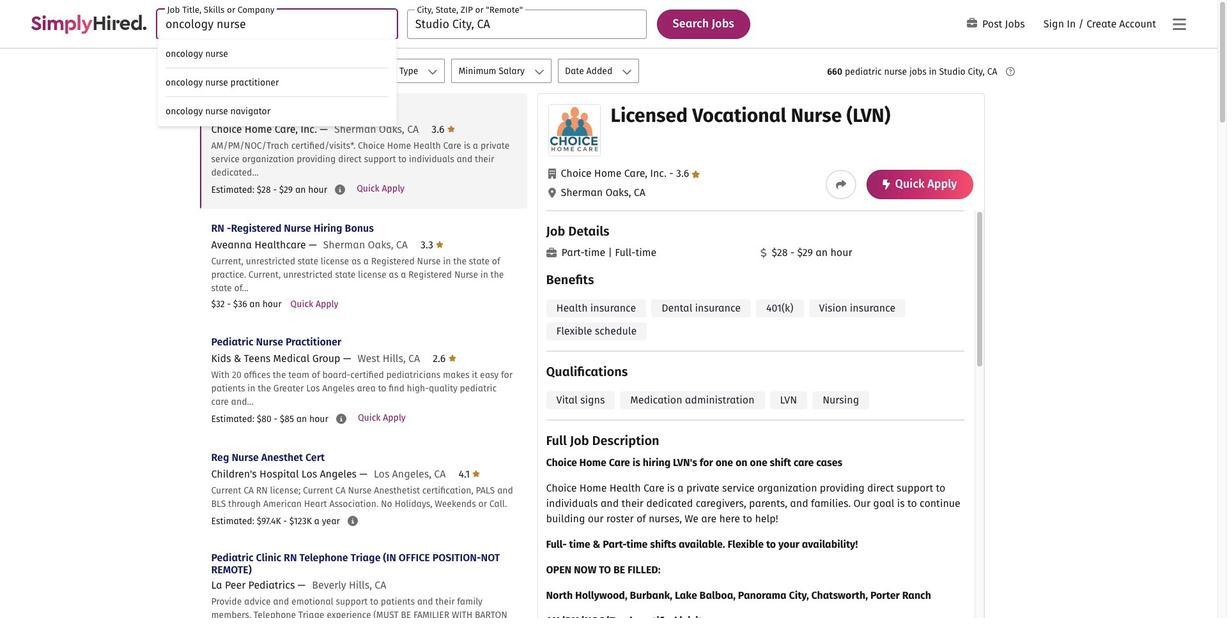 Task type: describe. For each thing, give the bounding box(es) containing it.
3.3 out of 5 stars element
[[420, 239, 444, 251]]

0 vertical spatial job salary disclaimer image
[[335, 185, 345, 195]]

star image
[[473, 469, 480, 479]]

share this job image
[[836, 180, 846, 190]]

company logo for choice home care, inc. image
[[549, 105, 600, 156]]

3.6 out of 5 stars element inside licensed vocational nurse (lvn) 'element'
[[667, 167, 700, 180]]

location dot image
[[548, 188, 556, 198]]

star image for 3.6 out of 5 stars element within licensed vocational nurse (lvn) 'element'
[[692, 171, 700, 178]]

job salary disclaimer image
[[336, 414, 346, 424]]

star image for the top 3.6 out of 5 stars element
[[447, 124, 455, 134]]

1 vertical spatial briefcase image
[[546, 248, 556, 258]]

1 option from the top
[[158, 39, 396, 68]]

simplyhired logo image
[[31, 14, 147, 34]]

sponsored jobs disclaimer image
[[1006, 67, 1015, 76]]

2.6 out of 5 stars element
[[433, 353, 456, 365]]



Task type: locate. For each thing, give the bounding box(es) containing it.
main menu image
[[1172, 17, 1186, 32]]

None field
[[157, 9, 397, 126], [407, 9, 646, 39], [157, 9, 397, 126], [407, 9, 646, 39]]

briefcase image
[[967, 18, 977, 28], [546, 248, 556, 258]]

star image for 3.3 out of 5 stars element
[[436, 240, 444, 250]]

licensed vocational nurse (lvn) element
[[537, 93, 984, 619]]

option
[[158, 39, 396, 68], [158, 68, 396, 97], [158, 97, 396, 126]]

1 horizontal spatial job salary disclaimer image
[[348, 516, 358, 527]]

job salary disclaimer image
[[335, 185, 345, 195], [348, 516, 358, 527]]

star image for 2.6 out of 5 stars element on the left bottom of the page
[[448, 353, 456, 364]]

1 horizontal spatial 3.6 out of 5 stars element
[[667, 167, 700, 180]]

bolt lightning image
[[882, 180, 890, 190]]

dollar sign image
[[760, 248, 767, 258]]

None text field
[[157, 9, 397, 39]]

0 vertical spatial 3.6 out of 5 stars element
[[432, 123, 455, 135]]

1 vertical spatial job salary disclaimer image
[[348, 516, 358, 527]]

4.1 out of 5 stars element
[[458, 468, 480, 481]]

1 vertical spatial 3.6 out of 5 stars element
[[667, 167, 700, 180]]

3 option from the top
[[158, 97, 396, 126]]

star image
[[447, 124, 455, 134], [692, 171, 700, 178], [436, 240, 444, 250], [448, 353, 456, 364]]

None text field
[[407, 9, 646, 39]]

0 horizontal spatial job salary disclaimer image
[[335, 185, 345, 195]]

0 horizontal spatial 3.6 out of 5 stars element
[[432, 123, 455, 135]]

list box
[[157, 39, 397, 126]]

0 horizontal spatial briefcase image
[[546, 248, 556, 258]]

list
[[200, 93, 527, 619]]

2 option from the top
[[158, 68, 396, 97]]

3.6 out of 5 stars element
[[432, 123, 455, 135], [667, 167, 700, 180]]

0 vertical spatial briefcase image
[[967, 18, 977, 28]]

building image
[[548, 169, 556, 179]]

1 horizontal spatial briefcase image
[[967, 18, 977, 28]]



Task type: vqa. For each thing, say whether or not it's contained in the screenshot.
4 out of 5 stars Element
no



